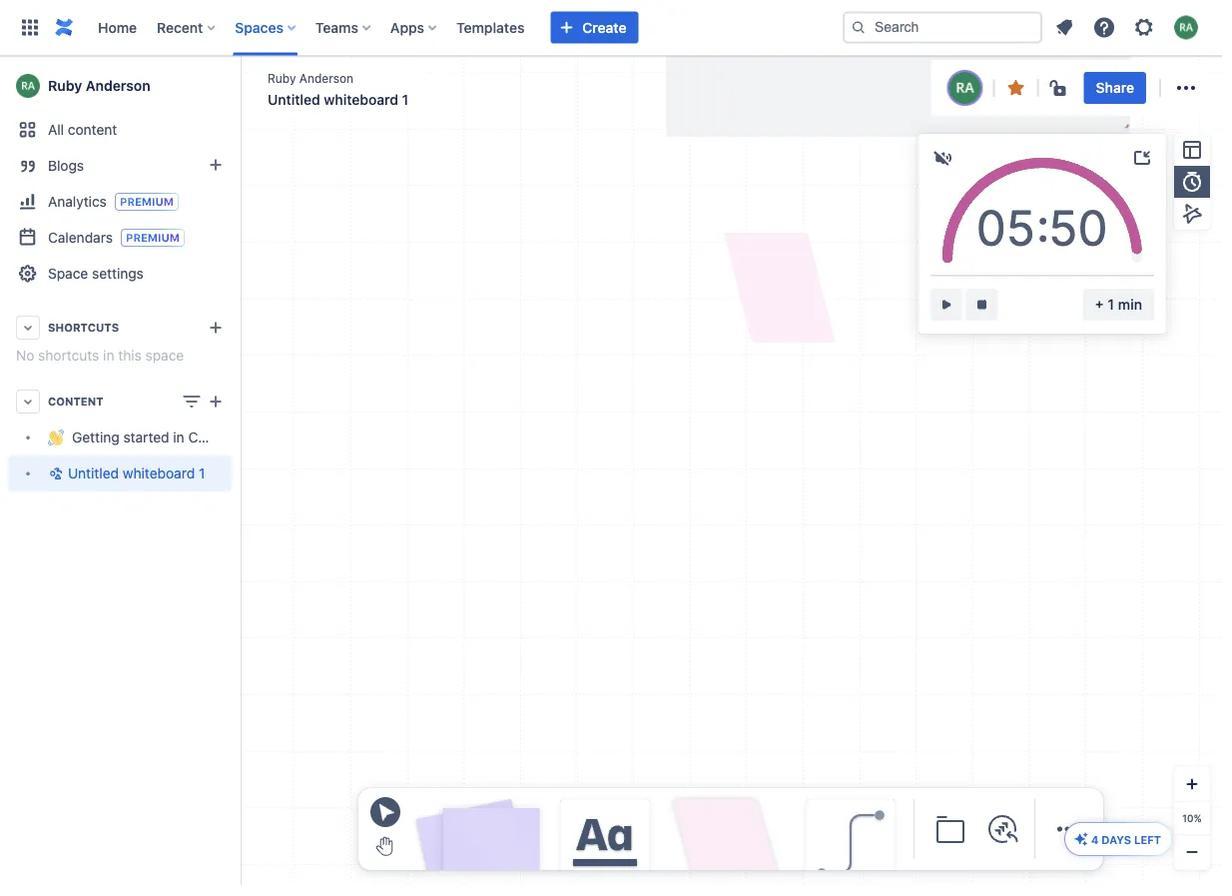 Task type: describe. For each thing, give the bounding box(es) containing it.
untitled inside tree
[[68, 465, 119, 481]]

recent
[[157, 19, 203, 35]]

Search field
[[843, 11, 1043, 43]]

shortcuts button
[[8, 310, 232, 346]]

in for started
[[173, 429, 185, 446]]

your profile and preferences image
[[1175, 15, 1199, 39]]

no restrictions image
[[1049, 76, 1073, 100]]

recent button
[[151, 11, 223, 43]]

started
[[123, 429, 169, 446]]

getting started in confluence
[[72, 429, 262, 446]]

create
[[583, 19, 627, 35]]

in for shortcuts
[[103, 347, 114, 364]]

appswitcher icon image
[[18, 15, 42, 39]]

4
[[1092, 833, 1099, 846]]

left
[[1135, 833, 1162, 846]]

content button
[[8, 384, 232, 420]]

shortcuts
[[48, 321, 119, 334]]

home
[[98, 19, 137, 35]]

change view image
[[180, 390, 204, 414]]

premium image for calendars
[[121, 229, 185, 247]]

4 days left
[[1092, 833, 1162, 846]]

templates
[[457, 19, 525, 35]]

templates link
[[451, 11, 531, 43]]

share button
[[1085, 72, 1147, 104]]

1 horizontal spatial ruby anderson link
[[268, 69, 354, 86]]

notification icon image
[[1053, 15, 1077, 39]]

ruby anderson
[[48, 77, 151, 94]]

space element
[[0, 56, 262, 886]]

premium icon image
[[1074, 831, 1090, 847]]

blogs link
[[8, 148, 232, 184]]

space
[[48, 265, 88, 282]]

ruby for ruby anderson
[[48, 77, 82, 94]]

teams
[[316, 19, 359, 35]]

untitled whiteboard 1 link
[[8, 456, 232, 492]]

calendars link
[[8, 220, 232, 256]]

ruby anderson untitled whiteboard 1
[[268, 71, 409, 108]]

untitled whiteboard 1
[[68, 465, 205, 481]]

collapse sidebar image
[[218, 66, 262, 106]]

space settings
[[48, 265, 144, 282]]

apps button
[[385, 11, 445, 43]]

this
[[118, 347, 142, 364]]

anderson for ruby anderson untitled whiteboard 1
[[300, 71, 354, 85]]

whiteboard inside ruby anderson untitled whiteboard 1
[[324, 91, 399, 108]]

spaces
[[235, 19, 284, 35]]

more actions image
[[1175, 76, 1199, 100]]

getting
[[72, 429, 120, 446]]

home link
[[92, 11, 143, 43]]

untitled inside ruby anderson untitled whiteboard 1
[[268, 91, 320, 108]]



Task type: locate. For each thing, give the bounding box(es) containing it.
premium image inside analytics link
[[115, 193, 179, 211]]

whiteboard inside tree
[[123, 465, 195, 481]]

1 horizontal spatial whiteboard
[[324, 91, 399, 108]]

1 vertical spatial premium image
[[121, 229, 185, 247]]

1
[[402, 91, 409, 108], [199, 465, 205, 481]]

space
[[145, 347, 184, 364]]

untitled right collapse sidebar icon
[[268, 91, 320, 108]]

1 horizontal spatial anderson
[[300, 71, 354, 85]]

premium image down "blogs" link on the top left
[[115, 193, 179, 211]]

anderson inside space element
[[86, 77, 151, 94]]

0 horizontal spatial ruby
[[48, 77, 82, 94]]

1 down apps
[[402, 91, 409, 108]]

4 days left button
[[1066, 823, 1172, 855]]

0 horizontal spatial anderson
[[86, 77, 151, 94]]

0 horizontal spatial whiteboard
[[123, 465, 195, 481]]

unstar image
[[1005, 76, 1029, 100]]

days
[[1102, 833, 1132, 846]]

premium image down analytics link
[[121, 229, 185, 247]]

banner
[[0, 0, 1223, 56]]

whiteboard down the teams popup button at the top left of page
[[324, 91, 399, 108]]

premium image
[[115, 193, 179, 211], [121, 229, 185, 247]]

ruby
[[268, 71, 296, 85], [48, 77, 82, 94]]

1 inside ruby anderson untitled whiteboard 1
[[402, 91, 409, 108]]

in right started
[[173, 429, 185, 446]]

create content image
[[204, 390, 228, 414]]

0 vertical spatial in
[[103, 347, 114, 364]]

settings
[[92, 265, 144, 282]]

untitled
[[268, 91, 320, 108], [68, 465, 119, 481]]

ruby right collapse sidebar icon
[[268, 71, 296, 85]]

0 horizontal spatial untitled
[[68, 465, 119, 481]]

0 horizontal spatial 1
[[199, 465, 205, 481]]

all
[[48, 121, 64, 138]]

untitled down getting
[[68, 465, 119, 481]]

create button
[[551, 11, 639, 43]]

anderson
[[300, 71, 354, 85], [86, 77, 151, 94]]

whiteboard
[[324, 91, 399, 108], [123, 465, 195, 481]]

ruby anderson image
[[950, 72, 982, 104]]

1 horizontal spatial untitled
[[268, 91, 320, 108]]

blogs
[[48, 157, 84, 174]]

anderson down teams on the top of page
[[300, 71, 354, 85]]

1 vertical spatial untitled
[[68, 465, 119, 481]]

anderson inside ruby anderson untitled whiteboard 1
[[300, 71, 354, 85]]

ruby inside space element
[[48, 77, 82, 94]]

all content
[[48, 121, 117, 138]]

space settings link
[[8, 256, 232, 292]]

all content link
[[8, 112, 232, 148]]

tree containing getting started in confluence
[[8, 420, 262, 492]]

0 horizontal spatial in
[[103, 347, 114, 364]]

0 vertical spatial untitled
[[268, 91, 320, 108]]

1 horizontal spatial in
[[173, 429, 185, 446]]

shortcuts
[[38, 347, 99, 364]]

1 down confluence
[[199, 465, 205, 481]]

1 horizontal spatial 1
[[402, 91, 409, 108]]

confluence
[[188, 429, 262, 446]]

content
[[68, 121, 117, 138]]

anderson up all content link
[[86, 77, 151, 94]]

in inside 'link'
[[173, 429, 185, 446]]

calendars
[[48, 229, 113, 245]]

0 horizontal spatial ruby anderson link
[[8, 66, 232, 106]]

in left this
[[103, 347, 114, 364]]

share
[[1097, 79, 1135, 96]]

ruby anderson link up all content link
[[8, 66, 232, 106]]

in
[[103, 347, 114, 364], [173, 429, 185, 446]]

1 vertical spatial whiteboard
[[123, 465, 195, 481]]

ruby up all
[[48, 77, 82, 94]]

analytics link
[[8, 184, 232, 220]]

1 vertical spatial in
[[173, 429, 185, 446]]

create a blog image
[[204, 153, 228, 177]]

analytics
[[48, 193, 107, 209]]

1 vertical spatial 1
[[199, 465, 205, 481]]

settings icon image
[[1133, 15, 1157, 39]]

add shortcut image
[[204, 316, 228, 340]]

premium image inside calendars link
[[121, 229, 185, 247]]

no
[[16, 347, 34, 364]]

ruby for ruby anderson untitled whiteboard 1
[[268, 71, 296, 85]]

content
[[48, 395, 103, 408]]

banner containing home
[[0, 0, 1223, 56]]

0 vertical spatial whiteboard
[[324, 91, 399, 108]]

apps
[[391, 19, 425, 35]]

help icon image
[[1093, 15, 1117, 39]]

getting started in confluence link
[[8, 420, 262, 456]]

premium image for analytics
[[115, 193, 179, 211]]

global element
[[12, 0, 839, 55]]

ruby anderson link down teams on the top of page
[[268, 69, 354, 86]]

0 vertical spatial premium image
[[115, 193, 179, 211]]

tree
[[8, 420, 262, 492]]

tree inside space element
[[8, 420, 262, 492]]

teams button
[[310, 11, 379, 43]]

search image
[[851, 19, 867, 35]]

ruby inside ruby anderson untitled whiteboard 1
[[268, 71, 296, 85]]

1 horizontal spatial ruby
[[268, 71, 296, 85]]

anderson for ruby anderson
[[86, 77, 151, 94]]

confluence image
[[52, 15, 76, 39], [52, 15, 76, 39]]

spaces button
[[229, 11, 304, 43]]

whiteboard down the getting started in confluence
[[123, 465, 195, 481]]

1 inside tree
[[199, 465, 205, 481]]

ruby anderson link
[[8, 66, 232, 106], [268, 69, 354, 86]]

0 vertical spatial 1
[[402, 91, 409, 108]]

no shortcuts in this space
[[16, 347, 184, 364]]



Task type: vqa. For each thing, say whether or not it's contained in the screenshot.
Settings Icon
yes



